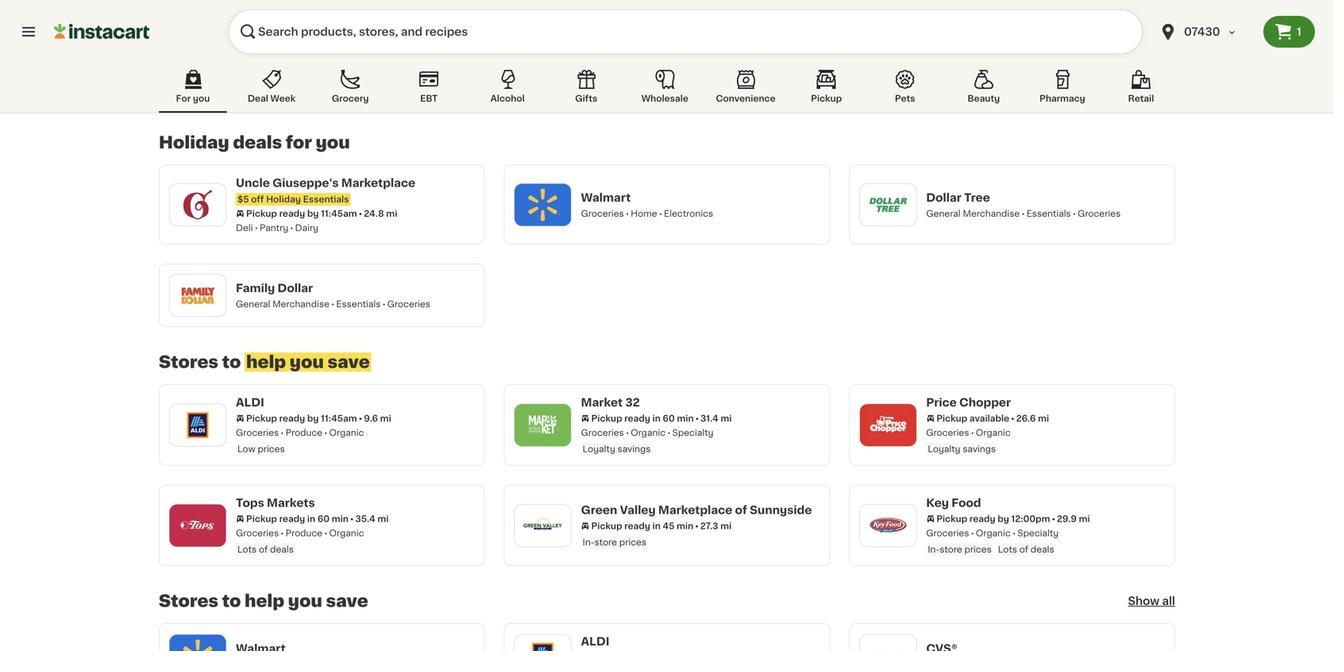 Task type: locate. For each thing, give the bounding box(es) containing it.
0 horizontal spatial loyalty
[[583, 445, 615, 453]]

save
[[328, 354, 370, 370], [326, 593, 368, 609]]

store
[[594, 538, 617, 547], [940, 545, 962, 554]]

giuseppe's
[[272, 177, 339, 189]]

min for valley
[[677, 522, 693, 530]]

11:45am left 9.6
[[321, 414, 357, 423]]

&
[[956, 70, 966, 81], [321, 80, 328, 89]]

in- down green
[[583, 538, 594, 547]]

& inside best buy electronics home & office
[[321, 80, 328, 89]]

lots inside "groceries produce organic lots of deals"
[[237, 545, 257, 554]]

& left 'office'
[[321, 80, 328, 89]]

grocery
[[332, 94, 369, 103]]

prices down pickup ready by 12:00pm
[[964, 545, 992, 554]]

1 vertical spatial produce
[[286, 529, 322, 538]]

savings inside groceries organic loyalty savings
[[963, 445, 996, 453]]

mi right "31.4"
[[721, 414, 732, 423]]

family dollar logo image
[[177, 275, 218, 316]]

0 horizontal spatial pickup ready in 60 min
[[246, 515, 349, 523]]

mi right 35.4
[[378, 515, 389, 523]]

0 horizontal spatial 60
[[318, 515, 330, 523]]

ready down markets on the bottom of page
[[279, 515, 305, 523]]

mi right 26.6
[[1038, 414, 1049, 423]]

price chopper logo image
[[867, 404, 909, 446]]

1 horizontal spatial lots
[[998, 545, 1017, 554]]

0 horizontal spatial home
[[292, 80, 318, 89]]

1 11:45am from the top
[[321, 209, 357, 218]]

you down "groceries produce organic lots of deals" at the left bottom of page
[[288, 593, 322, 609]]

groceries inside "groceries produce organic lots of deals"
[[236, 529, 279, 538]]

prices right low
[[258, 445, 285, 453]]

pickup down key food
[[936, 515, 967, 523]]

2 vertical spatial essentials
[[336, 300, 381, 309]]

0 horizontal spatial &
[[321, 80, 328, 89]]

groceries inside family dollar general merchandise essentials groceries
[[387, 300, 430, 309]]

ready for key
[[970, 515, 995, 523]]

help
[[246, 354, 286, 370], [245, 593, 284, 609]]

low
[[237, 445, 255, 453]]

dollar left tree
[[926, 192, 962, 203]]

marketplace up 24.8 mi
[[341, 177, 415, 189]]

groceries inside groceries organic loyalty savings
[[926, 428, 969, 437]]

body
[[969, 70, 999, 81]]

0 vertical spatial dollar
[[926, 192, 962, 203]]

0 horizontal spatial aldi logo image
[[177, 404, 218, 446]]

pickup down tops on the bottom left of the page
[[246, 515, 277, 523]]

green valley marketplace of sunnyside logo image
[[522, 505, 564, 546]]

specialty inside groceries organic specialty in-store prices lots of deals
[[1017, 529, 1059, 538]]

you
[[193, 94, 210, 103], [316, 134, 350, 151], [290, 354, 324, 370], [288, 593, 322, 609]]

for
[[176, 94, 191, 103]]

2 horizontal spatial of
[[1019, 545, 1028, 554]]

1 vertical spatial pickup ready by 11:45am
[[246, 414, 357, 423]]

general down "family"
[[236, 300, 270, 309]]

12:00pm
[[1011, 515, 1050, 523]]

pickup ready in 60 min
[[591, 414, 694, 423], [246, 515, 349, 523]]

mi right the 29.9
[[1079, 515, 1090, 523]]

2 11:45am from the top
[[321, 414, 357, 423]]

savings down 32
[[618, 445, 651, 453]]

produce inside 'groceries produce organic low prices'
[[286, 428, 322, 437]]

1 savings from the left
[[618, 445, 651, 453]]

in for 32
[[652, 414, 661, 423]]

0 horizontal spatial store
[[594, 538, 617, 547]]

you right 'for' on the left top of page
[[193, 94, 210, 103]]

0 vertical spatial aldi logo image
[[177, 404, 218, 446]]

of
[[735, 505, 747, 516], [259, 545, 268, 554], [1019, 545, 1028, 554]]

market
[[581, 397, 623, 408]]

0 vertical spatial essentials
[[303, 195, 349, 204]]

1 lots from the left
[[237, 545, 257, 554]]

1 vertical spatial electronics
[[664, 209, 713, 218]]

11:45am
[[321, 209, 357, 218], [321, 414, 357, 423]]

prices down pickup ready in 45 min
[[619, 538, 646, 547]]

1 horizontal spatial pickup ready in 60 min
[[591, 414, 694, 423]]

None search field
[[229, 10, 1143, 54]]

specialty for key food
[[1017, 529, 1059, 538]]

groceries produce organic lots of deals
[[236, 529, 364, 554]]

beauty button
[[950, 67, 1018, 113]]

1 horizontal spatial dollar
[[926, 192, 962, 203]]

home down walmart
[[631, 209, 657, 218]]

min left "31.4"
[[677, 414, 694, 423]]

lots inside groceries organic specialty in-store prices lots of deals
[[998, 545, 1017, 554]]

1 vertical spatial save
[[326, 593, 368, 609]]

in for markets
[[307, 515, 315, 523]]

key food logo image
[[867, 505, 909, 546]]

organic down pickup ready by 12:00pm
[[976, 529, 1011, 538]]

marketplace
[[341, 177, 415, 189], [658, 505, 732, 516]]

pickup down "price"
[[936, 414, 967, 423]]

marketplace for valley
[[658, 505, 732, 516]]

of down tops markets
[[259, 545, 268, 554]]

uncle giuseppe's marketplace $5 off holiday essentials
[[236, 177, 415, 204]]

1 horizontal spatial loyalty
[[928, 445, 960, 453]]

ready down 32
[[624, 414, 650, 423]]

pickup ready in 60 min down markets on the bottom of page
[[246, 515, 349, 523]]

0 horizontal spatial prices
[[258, 445, 285, 453]]

mi for key
[[1079, 515, 1090, 523]]

stores down tops markets logo
[[159, 593, 218, 609]]

groceries inside the walmart groceries home electronics
[[581, 209, 624, 218]]

1 vertical spatial dollar
[[278, 283, 313, 294]]

electronics
[[236, 80, 285, 89], [664, 209, 713, 218]]

pickup down green
[[591, 522, 622, 530]]

pickup ready by 11:45am for family dollar
[[246, 209, 357, 218]]

0 vertical spatial general
[[926, 209, 961, 218]]

1 vertical spatial help
[[245, 593, 284, 609]]

specialty
[[672, 428, 714, 437], [1017, 529, 1059, 538]]

uncle
[[236, 177, 270, 189]]

min left 35.4
[[332, 515, 349, 523]]

merchandise inside dollar tree general merchandise essentials groceries
[[963, 209, 1020, 218]]

0 vertical spatial merchandise
[[963, 209, 1020, 218]]

mi for green
[[720, 522, 732, 530]]

in up "groceries produce organic lots of deals" at the left bottom of page
[[307, 515, 315, 523]]

dollar tree logo image
[[867, 184, 909, 225]]

ready up 'groceries produce organic low prices'
[[279, 414, 305, 423]]

of left the sunnyside
[[735, 505, 747, 516]]

pickup up low
[[246, 414, 277, 423]]

07430
[[1184, 26, 1220, 37]]

dollar tree general merchandise essentials groceries
[[926, 192, 1121, 218]]

mi
[[386, 209, 397, 218], [380, 414, 391, 423], [721, 414, 732, 423], [1038, 414, 1049, 423], [378, 515, 389, 523], [1079, 515, 1090, 523], [720, 522, 732, 530]]

loyalty down market
[[583, 445, 615, 453]]

in
[[652, 414, 661, 423], [307, 515, 315, 523], [652, 522, 661, 530]]

2 lots from the left
[[998, 545, 1017, 554]]

07430 button
[[1149, 10, 1263, 54]]

convenience button
[[709, 67, 782, 113]]

store down green
[[594, 538, 617, 547]]

show all button
[[1128, 593, 1175, 609]]

groceries inside 'groceries produce organic low prices'
[[236, 428, 279, 437]]

0 vertical spatial stores
[[159, 354, 218, 370]]

organic inside groceries organic loyalty savings
[[976, 428, 1011, 437]]

store down key food
[[940, 545, 962, 554]]

in up groceries organic specialty loyalty savings
[[652, 414, 661, 423]]

stores to help you save down "groceries produce organic lots of deals" at the left bottom of page
[[159, 593, 368, 609]]

pickup ready by 11:45am up 'groceries produce organic low prices'
[[246, 414, 357, 423]]

1 horizontal spatial specialty
[[1017, 529, 1059, 538]]

pickup button
[[792, 67, 861, 113]]

organic down available
[[976, 428, 1011, 437]]

stores to help you save down "family"
[[159, 354, 370, 370]]

pickup down market 32
[[591, 414, 622, 423]]

deals
[[233, 134, 282, 151], [270, 545, 294, 554], [1031, 545, 1054, 554]]

lots down pickup ready by 12:00pm
[[998, 545, 1017, 554]]

1 vertical spatial by
[[307, 414, 319, 423]]

essentials inside family dollar general merchandise essentials groceries
[[336, 300, 381, 309]]

merchandise down tree
[[963, 209, 1020, 218]]

2 to from the top
[[222, 593, 241, 609]]

save up 9.6
[[328, 354, 370, 370]]

1 vertical spatial essentials
[[1027, 209, 1071, 218]]

0 horizontal spatial lots
[[237, 545, 257, 554]]

general inside family dollar general merchandise essentials groceries
[[236, 300, 270, 309]]

walmart groceries home electronics
[[581, 192, 713, 218]]

0 vertical spatial pickup ready by 11:45am
[[246, 209, 357, 218]]

produce for aldi
[[286, 428, 322, 437]]

0 horizontal spatial walmart logo image
[[177, 635, 218, 651]]

mi right 27.3 at right
[[720, 522, 732, 530]]

1 vertical spatial merchandise
[[272, 300, 330, 309]]

60
[[663, 414, 675, 423], [318, 515, 330, 523]]

organic inside groceries organic specialty in-store prices lots of deals
[[976, 529, 1011, 538]]

in-
[[583, 538, 594, 547], [928, 545, 940, 554]]

2 loyalty from the left
[[928, 445, 960, 453]]

0 vertical spatial help
[[246, 354, 286, 370]]

35.4
[[355, 515, 375, 523]]

1 vertical spatial stores
[[159, 593, 218, 609]]

in- down key
[[928, 545, 940, 554]]

wholesale
[[642, 94, 688, 103]]

general right dollar tree logo
[[926, 209, 961, 218]]

1 produce from the top
[[286, 428, 322, 437]]

save down "groceries produce organic lots of deals" at the left bottom of page
[[326, 593, 368, 609]]

savings down pickup available on the bottom right
[[963, 445, 996, 453]]

1 vertical spatial walmart logo image
[[177, 635, 218, 651]]

holiday
[[159, 134, 229, 151], [266, 195, 301, 204]]

of inside "groceries produce organic lots of deals"
[[259, 545, 268, 554]]

0 horizontal spatial holiday
[[159, 134, 229, 151]]

bath
[[926, 70, 954, 81]]

specialty inside groceries organic specialty loyalty savings
[[672, 428, 714, 437]]

ready up dairy
[[279, 209, 305, 218]]

holiday inside uncle giuseppe's marketplace $5 off holiday essentials
[[266, 195, 301, 204]]

0 vertical spatial to
[[222, 354, 241, 370]]

family
[[236, 283, 275, 294]]

0 vertical spatial marketplace
[[341, 177, 415, 189]]

ebt button
[[395, 67, 463, 113]]

35.4 mi
[[355, 515, 389, 523]]

walmart logo image
[[522, 184, 564, 225], [177, 635, 218, 651]]

0 vertical spatial stores to help you save
[[159, 354, 370, 370]]

29.9 mi
[[1057, 515, 1090, 523]]

0 vertical spatial specialty
[[672, 428, 714, 437]]

produce down markets on the bottom of page
[[286, 529, 322, 538]]

1 horizontal spatial holiday
[[266, 195, 301, 204]]

produce
[[286, 428, 322, 437], [286, 529, 322, 538]]

1 vertical spatial aldi
[[581, 636, 609, 647]]

pickup ready by 11:45am for tops markets
[[246, 414, 357, 423]]

of down the 12:00pm
[[1019, 545, 1028, 554]]

deals down the 12:00pm
[[1031, 545, 1054, 554]]

1 loyalty from the left
[[583, 445, 615, 453]]

0 vertical spatial 60
[[663, 414, 675, 423]]

1 vertical spatial holiday
[[266, 195, 301, 204]]

0 vertical spatial by
[[307, 209, 319, 218]]

loyalty down pickup available on the bottom right
[[928, 445, 960, 453]]

29.9
[[1057, 515, 1077, 523]]

min right 45
[[677, 522, 693, 530]]

2 horizontal spatial prices
[[964, 545, 992, 554]]

0 vertical spatial pickup ready in 60 min
[[591, 414, 694, 423]]

beauty
[[968, 94, 1000, 103]]

essentials inside dollar tree general merchandise essentials groceries
[[1027, 209, 1071, 218]]

holiday right off
[[266, 195, 301, 204]]

pickup for green valley marketplace of sunnyside
[[591, 522, 622, 530]]

pickup ready by 11:45am up dairy
[[246, 209, 357, 218]]

tops markets
[[236, 497, 315, 509]]

0 horizontal spatial electronics
[[236, 80, 285, 89]]

organic down 32
[[631, 428, 666, 437]]

pickup left pets
[[811, 94, 842, 103]]

1 vertical spatial marketplace
[[658, 505, 732, 516]]

price chopper
[[926, 397, 1011, 408]]

1 horizontal spatial store
[[940, 545, 962, 554]]

off
[[251, 195, 264, 204]]

groceries organic specialty loyalty savings
[[581, 428, 714, 453]]

deals down tops markets
[[270, 545, 294, 554]]

loyalty
[[583, 445, 615, 453], [928, 445, 960, 453]]

holiday down for you
[[159, 134, 229, 151]]

prices inside groceries organic specialty in-store prices lots of deals
[[964, 545, 992, 554]]

ready for green
[[624, 522, 650, 530]]

1 vertical spatial 11:45am
[[321, 414, 357, 423]]

markets
[[267, 497, 315, 509]]

1 vertical spatial stores to help you save
[[159, 593, 368, 609]]

show
[[1128, 596, 1159, 607]]

ready down food
[[970, 515, 995, 523]]

1 vertical spatial pickup ready in 60 min
[[246, 515, 349, 523]]

2 stores to help you save from the top
[[159, 593, 368, 609]]

pickup ready in 60 min down 32
[[591, 414, 694, 423]]

1 horizontal spatial in-
[[928, 545, 940, 554]]

1 vertical spatial aldi logo image
[[522, 635, 564, 651]]

24.8 mi
[[364, 209, 397, 218]]

0 horizontal spatial general
[[236, 300, 270, 309]]

key food
[[926, 497, 981, 509]]

0 vertical spatial home
[[292, 80, 318, 89]]

dollar right "family"
[[278, 283, 313, 294]]

1 horizontal spatial general
[[926, 209, 961, 218]]

specialty down "31.4"
[[672, 428, 714, 437]]

stores
[[159, 354, 218, 370], [159, 593, 218, 609]]

Search field
[[229, 10, 1143, 54]]

stores to help you save
[[159, 354, 370, 370], [159, 593, 368, 609]]

organic down 35.4
[[329, 529, 364, 538]]

60 up "groceries produce organic lots of deals" at the left bottom of page
[[318, 515, 330, 523]]

60 up groceries organic specialty loyalty savings
[[663, 414, 675, 423]]

electronics inside best buy electronics home & office
[[236, 80, 285, 89]]

0 vertical spatial 11:45am
[[321, 209, 357, 218]]

1 pickup ready by 11:45am from the top
[[246, 209, 357, 218]]

loyalty inside groceries organic specialty loyalty savings
[[583, 445, 615, 453]]

cvs® logo image
[[867, 635, 909, 651]]

0 horizontal spatial savings
[[618, 445, 651, 453]]

pets
[[895, 94, 915, 103]]

stationery
[[650, 80, 696, 89]]

2 pickup ready by 11:45am from the top
[[246, 414, 357, 423]]

1 horizontal spatial merchandise
[[963, 209, 1020, 218]]

alcohol button
[[473, 67, 542, 113]]

1 horizontal spatial aldi logo image
[[522, 635, 564, 651]]

1 horizontal spatial marketplace
[[658, 505, 732, 516]]

mi for market
[[721, 414, 732, 423]]

best buy electronics home & office
[[236, 63, 357, 89]]

ready down valley
[[624, 522, 650, 530]]

organic for key food
[[976, 529, 1011, 538]]

0 vertical spatial walmart logo image
[[522, 184, 564, 225]]

marketplace inside uncle giuseppe's marketplace $5 off holiday essentials
[[341, 177, 415, 189]]

merchandise
[[963, 209, 1020, 218], [272, 300, 330, 309]]

merchandise inside family dollar general merchandise essentials groceries
[[272, 300, 330, 309]]

in- inside groceries organic specialty in-store prices lots of deals
[[928, 545, 940, 554]]

organic
[[329, 428, 364, 437], [631, 428, 666, 437], [976, 428, 1011, 437], [329, 529, 364, 538], [976, 529, 1011, 538]]

11:45am for tops markets
[[321, 414, 357, 423]]

works
[[1002, 70, 1039, 81]]

lots
[[237, 545, 257, 554], [998, 545, 1017, 554]]

pickup ready in 60 min for tops markets
[[246, 515, 349, 523]]

0 horizontal spatial merchandise
[[272, 300, 330, 309]]

0 horizontal spatial specialty
[[672, 428, 714, 437]]

stores down family dollar logo on the left of page
[[159, 354, 218, 370]]

wholesale button
[[631, 67, 699, 113]]

help down "groceries produce organic lots of deals" at the left bottom of page
[[245, 593, 284, 609]]

mi for price
[[1038, 414, 1049, 423]]

organic down 9.6
[[329, 428, 364, 437]]

help down "family"
[[246, 354, 286, 370]]

0 horizontal spatial in-
[[583, 538, 594, 547]]

specialty down the 12:00pm
[[1017, 529, 1059, 538]]

1 vertical spatial specialty
[[1017, 529, 1059, 538]]

0 horizontal spatial dollar
[[278, 283, 313, 294]]

mi right 24.8
[[386, 209, 397, 218]]

produce inside "groceries produce organic lots of deals"
[[286, 529, 322, 538]]

groceries inside groceries organic specialty loyalty savings
[[581, 428, 624, 437]]

home up week
[[292, 80, 318, 89]]

gifts button
[[552, 67, 620, 113]]

0 horizontal spatial marketplace
[[341, 177, 415, 189]]

ready for market
[[624, 414, 650, 423]]

supplies
[[606, 80, 643, 89]]

deli
[[236, 224, 253, 232]]

holiday deals for you
[[159, 134, 350, 151]]

45
[[663, 522, 675, 530]]

0 vertical spatial electronics
[[236, 80, 285, 89]]

0 horizontal spatial aldi
[[236, 397, 264, 408]]

1 vertical spatial 60
[[318, 515, 330, 523]]

in left 45
[[652, 522, 661, 530]]

& right bath
[[956, 70, 966, 81]]

0 vertical spatial produce
[[286, 428, 322, 437]]

merchandise down "family"
[[272, 300, 330, 309]]

1 horizontal spatial electronics
[[664, 209, 713, 218]]

1 vertical spatial to
[[222, 593, 241, 609]]

1 vertical spatial home
[[631, 209, 657, 218]]

0 horizontal spatial of
[[259, 545, 268, 554]]

electronics inside the walmart groceries home electronics
[[664, 209, 713, 218]]

2 produce from the top
[[286, 529, 322, 538]]

by up dairy
[[307, 209, 319, 218]]

1 horizontal spatial savings
[[963, 445, 996, 453]]

savings
[[618, 445, 651, 453], [963, 445, 996, 453]]

11:45am down uncle giuseppe's marketplace $5 off holiday essentials
[[321, 209, 357, 218]]

michaels craft supplies stationery
[[581, 63, 696, 89]]

marketplace up 27.3 at right
[[658, 505, 732, 516]]

2 savings from the left
[[963, 445, 996, 453]]

aldi logo image
[[177, 404, 218, 446], [522, 635, 564, 651]]

by up 'groceries produce organic low prices'
[[307, 414, 319, 423]]

1 horizontal spatial 60
[[663, 414, 675, 423]]

merchandise for dollar
[[272, 300, 330, 309]]

1 vertical spatial general
[[236, 300, 270, 309]]

general inside dollar tree general merchandise essentials groceries
[[926, 209, 961, 218]]

lots down tops on the bottom left of the page
[[237, 545, 257, 554]]

by for family dollar
[[307, 209, 319, 218]]

organic inside groceries organic specialty loyalty savings
[[631, 428, 666, 437]]

by up groceries organic specialty in-store prices lots of deals
[[998, 515, 1009, 523]]

key
[[926, 497, 949, 509]]

1 horizontal spatial home
[[631, 209, 657, 218]]

produce up markets on the bottom of page
[[286, 428, 322, 437]]



Task type: describe. For each thing, give the bounding box(es) containing it.
general for dollar tree
[[926, 209, 961, 218]]

07430 button
[[1159, 10, 1254, 54]]

1 horizontal spatial walmart logo image
[[522, 184, 564, 225]]

for you button
[[159, 67, 227, 113]]

31.4 mi
[[701, 414, 732, 423]]

deal week
[[248, 94, 296, 103]]

pickup for market 32
[[591, 414, 622, 423]]

dollar inside family dollar general merchandise essentials groceries
[[278, 283, 313, 294]]

organic for market 32
[[631, 428, 666, 437]]

0 vertical spatial holiday
[[159, 134, 229, 151]]

dollar inside dollar tree general merchandise essentials groceries
[[926, 192, 962, 203]]

aldi link
[[504, 623, 830, 651]]

show all
[[1128, 596, 1175, 607]]

shop categories tab list
[[159, 67, 1175, 113]]

retail button
[[1107, 67, 1175, 113]]

mi right 9.6
[[380, 414, 391, 423]]

1
[[1297, 26, 1301, 37]]

tops markets logo image
[[177, 505, 218, 546]]

tops
[[236, 497, 264, 509]]

green
[[581, 505, 617, 516]]

pickup ready in 60 min for market 32
[[591, 414, 694, 423]]

0 vertical spatial aldi
[[236, 397, 264, 408]]

loyalty inside groceries organic loyalty savings
[[928, 445, 960, 453]]

essentials for family dollar
[[336, 300, 381, 309]]

pharmacy button
[[1028, 67, 1097, 113]]

aldi logo image inside aldi link
[[522, 635, 564, 651]]

pickup for aldi
[[246, 414, 277, 423]]

deals up uncle
[[233, 134, 282, 151]]

1 horizontal spatial prices
[[619, 538, 646, 547]]

retail
[[1128, 94, 1154, 103]]

26.6 mi
[[1016, 414, 1049, 423]]

week
[[270, 94, 296, 103]]

home inside best buy electronics home & office
[[292, 80, 318, 89]]

min for markets
[[332, 515, 349, 523]]

1 stores from the top
[[159, 354, 218, 370]]

all
[[1162, 596, 1175, 607]]

prices inside 'groceries produce organic low prices'
[[258, 445, 285, 453]]

best
[[236, 63, 263, 74]]

groceries organic loyalty savings
[[926, 428, 1011, 453]]

27.3 mi
[[700, 522, 732, 530]]

produce for tops markets
[[286, 529, 322, 538]]

essentials for dollar tree
[[1027, 209, 1071, 218]]

ebt
[[420, 94, 438, 103]]

you right for
[[316, 134, 350, 151]]

for you
[[176, 94, 210, 103]]

michaels
[[581, 63, 634, 74]]

available
[[970, 414, 1009, 423]]

store inside groceries organic specialty in-store prices lots of deals
[[940, 545, 962, 554]]

1 horizontal spatial aldi
[[581, 636, 609, 647]]

walmart
[[581, 192, 631, 203]]

27.3
[[700, 522, 718, 530]]

family dollar general merchandise essentials groceries
[[236, 283, 430, 309]]

1 horizontal spatial &
[[956, 70, 966, 81]]

buy
[[265, 63, 288, 74]]

food
[[952, 497, 981, 509]]

9.6
[[364, 414, 378, 423]]

60 for markets
[[318, 515, 330, 523]]

market 32
[[581, 397, 640, 408]]

convenience
[[716, 94, 776, 103]]

you down family dollar general merchandise essentials groceries
[[290, 354, 324, 370]]

pickup ready by 12:00pm
[[936, 515, 1050, 523]]

market 32 logo image
[[522, 404, 564, 446]]

pickup for tops markets
[[246, 515, 277, 523]]

general for family dollar
[[236, 300, 270, 309]]

pickup available
[[936, 414, 1009, 423]]

alcohol
[[491, 94, 525, 103]]

deals inside groceries organic specialty in-store prices lots of deals
[[1031, 545, 1054, 554]]

groceries inside dollar tree general merchandise essentials groceries
[[1078, 209, 1121, 218]]

$5
[[237, 195, 249, 204]]

pickup down off
[[246, 209, 277, 218]]

groceries organic specialty in-store prices lots of deals
[[926, 529, 1059, 554]]

essentials inside uncle giuseppe's marketplace $5 off holiday essentials
[[303, 195, 349, 204]]

bath & body works
[[926, 70, 1039, 81]]

groceries produce organic low prices
[[236, 428, 364, 453]]

uncle giuseppe's marketplace logo image
[[177, 184, 218, 225]]

9.6 mi
[[364, 414, 391, 423]]

pickup inside button
[[811, 94, 842, 103]]

1 to from the top
[[222, 354, 241, 370]]

11:45am for family dollar
[[321, 209, 357, 218]]

mi for tops
[[378, 515, 389, 523]]

savings inside groceries organic specialty loyalty savings
[[618, 445, 651, 453]]

office
[[330, 80, 357, 89]]

organic inside 'groceries produce organic low prices'
[[329, 428, 364, 437]]

2 vertical spatial by
[[998, 515, 1009, 523]]

pets button
[[871, 67, 939, 113]]

deal
[[248, 94, 268, 103]]

ready for tops
[[279, 515, 305, 523]]

dairy
[[295, 224, 318, 232]]

craft
[[581, 80, 603, 89]]

1 button
[[1263, 16, 1315, 48]]

chopper
[[959, 397, 1011, 408]]

pantry
[[260, 224, 288, 232]]

instacart image
[[54, 22, 149, 41]]

you inside button
[[193, 94, 210, 103]]

price
[[926, 397, 957, 408]]

specialty for market 32
[[672, 428, 714, 437]]

organic inside "groceries produce organic lots of deals"
[[329, 529, 364, 538]]

by for tops markets
[[307, 414, 319, 423]]

home inside the walmart groceries home electronics
[[631, 209, 657, 218]]

pickup ready in 45 min
[[591, 522, 693, 530]]

deal week button
[[237, 67, 306, 113]]

sunnyside
[[750, 505, 812, 516]]

marketplace for giuseppe's
[[341, 177, 415, 189]]

in for valley
[[652, 522, 661, 530]]

for
[[286, 134, 312, 151]]

2 stores from the top
[[159, 593, 218, 609]]

pickup for price chopper
[[936, 414, 967, 423]]

pharmacy
[[1040, 94, 1085, 103]]

deli pantry dairy
[[236, 224, 318, 232]]

green valley marketplace of sunnyside
[[581, 505, 812, 516]]

groceries inside groceries organic specialty in-store prices lots of deals
[[926, 529, 969, 538]]

min for 32
[[677, 414, 694, 423]]

0 vertical spatial save
[[328, 354, 370, 370]]

1 stores to help you save from the top
[[159, 354, 370, 370]]

31.4
[[701, 414, 718, 423]]

of inside groceries organic specialty in-store prices lots of deals
[[1019, 545, 1028, 554]]

32
[[625, 397, 640, 408]]

deals inside "groceries produce organic lots of deals"
[[270, 545, 294, 554]]

valley
[[620, 505, 656, 516]]

merchandise for tree
[[963, 209, 1020, 218]]

24.8
[[364, 209, 384, 218]]

60 for 32
[[663, 414, 675, 423]]

gifts
[[575, 94, 597, 103]]

1 horizontal spatial of
[[735, 505, 747, 516]]

pickup for key food
[[936, 515, 967, 523]]

in-store prices
[[583, 538, 646, 547]]

organic for price chopper
[[976, 428, 1011, 437]]

tree
[[964, 192, 990, 203]]

bath & body works link
[[849, 44, 1175, 108]]

26.6
[[1016, 414, 1036, 423]]



Task type: vqa. For each thing, say whether or not it's contained in the screenshot.
the Stores to help you save
yes



